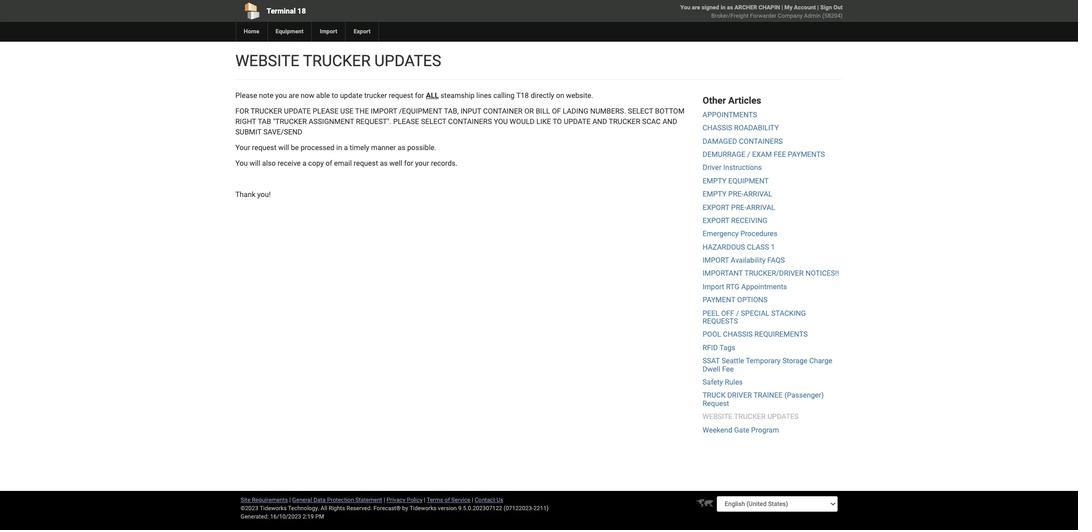 Task type: vqa. For each thing, say whether or not it's contained in the screenshot.
the DEMURRAGE / EXAM FEE PAYMENTS link at the right top of page
yes



Task type: locate. For each thing, give the bounding box(es) containing it.
containers down input
[[448, 117, 492, 126]]

as left "well"
[[380, 159, 388, 167]]

| left "my"
[[782, 4, 783, 11]]

1 vertical spatial website
[[703, 413, 733, 421]]

request
[[389, 91, 413, 100], [252, 143, 277, 152], [354, 159, 378, 167]]

trucker up tab
[[251, 107, 282, 115]]

home
[[244, 28, 259, 35]]

1 vertical spatial update
[[564, 117, 591, 126]]

arrival down equipment
[[744, 190, 773, 198]]

exam
[[752, 150, 772, 159]]

0 vertical spatial export
[[703, 203, 730, 212]]

technology.
[[288, 505, 319, 512]]

for left all
[[415, 91, 424, 100]]

(58204)
[[823, 13, 843, 19]]

website up the weekend
[[703, 413, 733, 421]]

website.
[[566, 91, 593, 100]]

1 vertical spatial updates
[[768, 413, 799, 421]]

| up '9.5.0.202307122'
[[472, 497, 473, 504]]

dwell
[[703, 365, 721, 373]]

import up 'website trucker updates'
[[320, 28, 338, 35]]

1 horizontal spatial in
[[721, 4, 726, 11]]

empty down the empty equipment link
[[703, 190, 727, 198]]

1 horizontal spatial as
[[398, 143, 406, 152]]

0 horizontal spatial containers
[[448, 117, 492, 126]]

1 horizontal spatial import
[[703, 283, 725, 291]]

chassis up tags
[[723, 330, 753, 339]]

you
[[275, 91, 287, 100]]

website inside other articles appointments chassis roadability damaged containers demurrage / exam fee payments driver instructions empty equipment empty pre-arrival export pre-arrival export receiving emergency procedures hazardous class 1 import availability faqs important trucker/driver notices!! import rtg appointments payment options peel off / special stacking requests pool chassis requirements rfid tags ssat seattle temporary storage charge dwell fee safety rules truck driver trainee (passenger) request website trucker updates weekend gate program
[[703, 413, 733, 421]]

1 vertical spatial export
[[703, 216, 730, 225]]

truck driver trainee (passenger) request link
[[703, 391, 824, 408]]

0 vertical spatial pre-
[[729, 190, 744, 198]]

1 and from the left
[[593, 117, 607, 126]]

1 vertical spatial import
[[703, 256, 729, 264]]

export link
[[345, 22, 379, 42]]

1 vertical spatial in
[[336, 143, 342, 152]]

1 vertical spatial import
[[703, 283, 725, 291]]

submit
[[235, 128, 262, 136]]

0 vertical spatial please
[[313, 107, 339, 115]]

will
[[278, 143, 289, 152], [250, 159, 260, 167]]

1 horizontal spatial of
[[445, 497, 450, 504]]

home link
[[235, 22, 267, 42]]

2:19
[[303, 514, 314, 521]]

in up broker/freight
[[721, 4, 726, 11]]

of right copy
[[326, 159, 332, 167]]

containers up exam at top
[[739, 137, 783, 145]]

1 vertical spatial please
[[393, 117, 419, 126]]

please
[[235, 91, 257, 100]]

as
[[727, 4, 733, 11], [398, 143, 406, 152], [380, 159, 388, 167]]

bill
[[536, 107, 550, 115]]

you left signed
[[681, 4, 691, 11]]

thank you!
[[235, 190, 271, 199]]

rtg
[[726, 283, 740, 291]]

import up important
[[703, 256, 729, 264]]

signed
[[702, 4, 720, 11]]

(passenger)
[[785, 391, 824, 400]]

1 horizontal spatial will
[[278, 143, 289, 152]]

1 vertical spatial arrival
[[747, 203, 776, 212]]

0 horizontal spatial a
[[303, 159, 307, 167]]

a left timely
[[344, 143, 348, 152]]

1 vertical spatial of
[[445, 497, 450, 504]]

1 horizontal spatial website
[[703, 413, 733, 421]]

demurrage / exam fee payments link
[[703, 150, 825, 159]]

1 export from the top
[[703, 203, 730, 212]]

a left copy
[[303, 159, 307, 167]]

t18
[[517, 91, 529, 100]]

0 vertical spatial /
[[748, 150, 751, 159]]

0 vertical spatial in
[[721, 4, 726, 11]]

of
[[552, 107, 561, 115]]

trainee
[[754, 391, 783, 400]]

import up request".
[[371, 107, 397, 115]]

0 horizontal spatial update
[[284, 107, 311, 115]]

temporary
[[746, 357, 781, 365]]

in inside you are signed in as archer chapin | my account | sign out broker/freight forwarder company admin (58204)
[[721, 4, 726, 11]]

requirements
[[755, 330, 808, 339]]

0 horizontal spatial updates
[[375, 52, 441, 70]]

updates up program
[[768, 413, 799, 421]]

and down numbers.
[[593, 117, 607, 126]]

terms of service link
[[427, 497, 471, 504]]

0 vertical spatial request
[[389, 91, 413, 100]]

import up payment
[[703, 283, 725, 291]]

| up forecast®
[[384, 497, 385, 504]]

the
[[355, 107, 369, 115]]

trucker up gate
[[734, 413, 766, 421]]

pool
[[703, 330, 722, 339]]

as for possible.
[[398, 143, 406, 152]]

/
[[748, 150, 751, 159], [736, 309, 739, 317]]

notices!!
[[806, 269, 839, 278]]

(07122023-
[[504, 505, 534, 512]]

updates
[[375, 52, 441, 70], [768, 413, 799, 421]]

/ right off
[[736, 309, 739, 317]]

| left the 'sign'
[[818, 4, 819, 11]]

website down home link at the left of page
[[235, 52, 300, 70]]

0 horizontal spatial import
[[320, 28, 338, 35]]

trucker
[[303, 52, 371, 70], [251, 107, 282, 115], [609, 117, 641, 126], [734, 413, 766, 421]]

for
[[415, 91, 424, 100], [404, 159, 414, 167]]

terms
[[427, 497, 443, 504]]

1 horizontal spatial import
[[703, 256, 729, 264]]

gate
[[734, 426, 750, 434]]

1 vertical spatial will
[[250, 159, 260, 167]]

for right "well"
[[404, 159, 414, 167]]

my account link
[[785, 4, 816, 11]]

0 horizontal spatial website
[[235, 52, 300, 70]]

bottom
[[655, 107, 685, 115]]

terminal 18
[[267, 7, 306, 15]]

arrival up the receiving
[[747, 203, 776, 212]]

trucker inside other articles appointments chassis roadability damaged containers demurrage / exam fee payments driver instructions empty equipment empty pre-arrival export pre-arrival export receiving emergency procedures hazardous class 1 import availability faqs important trucker/driver notices!! import rtg appointments payment options peel off / special stacking requests pool chassis requirements rfid tags ssat seattle temporary storage charge dwell fee safety rules truck driver trainee (passenger) request website trucker updates weekend gate program
[[734, 413, 766, 421]]

sign
[[821, 4, 832, 11]]

data
[[314, 497, 326, 504]]

as up "well"
[[398, 143, 406, 152]]

you down your at the top left of page
[[235, 159, 248, 167]]

account
[[794, 4, 816, 11]]

1 horizontal spatial and
[[663, 117, 678, 126]]

2 vertical spatial as
[[380, 159, 388, 167]]

trucker down import link
[[303, 52, 371, 70]]

select down /equipment
[[421, 117, 447, 126]]

update up ""trucker"
[[284, 107, 311, 115]]

0 vertical spatial import
[[320, 28, 338, 35]]

program
[[751, 426, 779, 434]]

stacking
[[772, 309, 806, 317]]

0 vertical spatial for
[[415, 91, 424, 100]]

1 horizontal spatial please
[[393, 117, 419, 126]]

1 horizontal spatial for
[[415, 91, 424, 100]]

site
[[241, 497, 251, 504]]

pre- down the empty equipment link
[[729, 190, 744, 198]]

privacy
[[387, 497, 406, 504]]

©2023 tideworks
[[241, 505, 287, 512]]

import inside other articles appointments chassis roadability damaged containers demurrage / exam fee payments driver instructions empty equipment empty pre-arrival export pre-arrival export receiving emergency procedures hazardous class 1 import availability faqs important trucker/driver notices!! import rtg appointments payment options peel off / special stacking requests pool chassis requirements rfid tags ssat seattle temporary storage charge dwell fee safety rules truck driver trainee (passenger) request website trucker updates weekend gate program
[[703, 283, 725, 291]]

1 vertical spatial are
[[289, 91, 299, 100]]

1 horizontal spatial update
[[564, 117, 591, 126]]

2 and from the left
[[663, 117, 678, 126]]

chassis up damaged
[[703, 124, 733, 132]]

will left the be
[[278, 143, 289, 152]]

0 vertical spatial website
[[235, 52, 300, 70]]

are left signed
[[692, 4, 700, 11]]

0 vertical spatial a
[[344, 143, 348, 152]]

as for well
[[380, 159, 388, 167]]

0 horizontal spatial /
[[736, 309, 739, 317]]

0 vertical spatial updates
[[375, 52, 441, 70]]

0 vertical spatial containers
[[448, 117, 492, 126]]

/ left exam at top
[[748, 150, 751, 159]]

numbers.
[[591, 107, 626, 115]]

0 vertical spatial are
[[692, 4, 700, 11]]

weekend gate program link
[[703, 426, 779, 434]]

tags
[[720, 344, 736, 352]]

| up tideworks at bottom
[[424, 497, 426, 504]]

are right you
[[289, 91, 299, 100]]

of up the version
[[445, 497, 450, 504]]

1 horizontal spatial request
[[354, 159, 378, 167]]

1 vertical spatial you
[[235, 159, 248, 167]]

containers inside other articles appointments chassis roadability damaged containers demurrage / exam fee payments driver instructions empty equipment empty pre-arrival export pre-arrival export receiving emergency procedures hazardous class 1 import availability faqs important trucker/driver notices!! import rtg appointments payment options peel off / special stacking requests pool chassis requirements rfid tags ssat seattle temporary storage charge dwell fee safety rules truck driver trainee (passenger) request website trucker updates weekend gate program
[[739, 137, 783, 145]]

select up scac
[[628, 107, 654, 115]]

0 horizontal spatial of
[[326, 159, 332, 167]]

0 vertical spatial select
[[628, 107, 654, 115]]

admin
[[804, 13, 821, 19]]

request up also
[[252, 143, 277, 152]]

empty
[[703, 177, 727, 185], [703, 190, 727, 198]]

0 horizontal spatial and
[[593, 117, 607, 126]]

updates up please note you are now able to update trucker request for all steamship lines calling t18 directly on website.
[[375, 52, 441, 70]]

and down bottom
[[663, 117, 678, 126]]

export up emergency
[[703, 216, 730, 225]]

1 vertical spatial containers
[[739, 137, 783, 145]]

0 vertical spatial import
[[371, 107, 397, 115]]

0 vertical spatial update
[[284, 107, 311, 115]]

1 horizontal spatial updates
[[768, 413, 799, 421]]

1 horizontal spatial are
[[692, 4, 700, 11]]

will left also
[[250, 159, 260, 167]]

0 horizontal spatial select
[[421, 117, 447, 126]]

1 horizontal spatial containers
[[739, 137, 783, 145]]

0 horizontal spatial request
[[252, 143, 277, 152]]

rfid
[[703, 344, 718, 352]]

containers
[[448, 117, 492, 126], [739, 137, 783, 145]]

1 vertical spatial select
[[421, 117, 447, 126]]

pre- down empty pre-arrival link
[[732, 203, 747, 212]]

request up /equipment
[[389, 91, 413, 100]]

weekend
[[703, 426, 733, 434]]

1 vertical spatial empty
[[703, 190, 727, 198]]

chassis roadability link
[[703, 124, 779, 132]]

1 horizontal spatial select
[[628, 107, 654, 115]]

your
[[235, 143, 250, 152]]

as up broker/freight
[[727, 4, 733, 11]]

0 horizontal spatial you
[[235, 159, 248, 167]]

export up export receiving link
[[703, 203, 730, 212]]

0 vertical spatial empty
[[703, 177, 727, 185]]

empty down driver
[[703, 177, 727, 185]]

us
[[497, 497, 504, 504]]

0 vertical spatial as
[[727, 4, 733, 11]]

1 vertical spatial as
[[398, 143, 406, 152]]

you inside you are signed in as archer chapin | my account | sign out broker/freight forwarder company admin (58204)
[[681, 4, 691, 11]]

container
[[483, 107, 523, 115]]

0 horizontal spatial for
[[404, 159, 414, 167]]

0 vertical spatial will
[[278, 143, 289, 152]]

0 vertical spatial you
[[681, 4, 691, 11]]

please up "assignment"
[[313, 107, 339, 115]]

in up email
[[336, 143, 342, 152]]

faqs
[[768, 256, 785, 264]]

import inside other articles appointments chassis roadability damaged containers demurrage / exam fee payments driver instructions empty equipment empty pre-arrival export pre-arrival export receiving emergency procedures hazardous class 1 import availability faqs important trucker/driver notices!! import rtg appointments payment options peel off / special stacking requests pool chassis requirements rfid tags ssat seattle temporary storage charge dwell fee safety rules truck driver trainee (passenger) request website trucker updates weekend gate program
[[703, 256, 729, 264]]

1 horizontal spatial you
[[681, 4, 691, 11]]

fee
[[722, 365, 734, 373]]

2 empty from the top
[[703, 190, 727, 198]]

please down /equipment
[[393, 117, 419, 126]]

your request will be processed in a timely manner as possible.
[[235, 143, 437, 152]]

damaged containers link
[[703, 137, 783, 145]]

0 horizontal spatial as
[[380, 159, 388, 167]]

request down timely
[[354, 159, 378, 167]]

2 horizontal spatial as
[[727, 4, 733, 11]]

or
[[525, 107, 534, 115]]

update down lading
[[564, 117, 591, 126]]

0 horizontal spatial import
[[371, 107, 397, 115]]

containers inside for trucker update please use the import /equipment tab, input container or bill of lading numbers. select bottom right tab "trucker assignment request". please select containers you would like to update and trucker scac and submit save/send
[[448, 117, 492, 126]]



Task type: describe. For each thing, give the bounding box(es) containing it.
empty equipment link
[[703, 177, 769, 185]]

equipment
[[276, 28, 304, 35]]

company
[[778, 13, 803, 19]]

0 horizontal spatial are
[[289, 91, 299, 100]]

1 empty from the top
[[703, 177, 727, 185]]

demurrage
[[703, 150, 746, 159]]

storage
[[783, 357, 808, 365]]

0 horizontal spatial in
[[336, 143, 342, 152]]

request
[[703, 399, 729, 408]]

import inside for trucker update please use the import /equipment tab, input container or bill of lading numbers. select bottom right tab "trucker assignment request". please select containers you would like to update and trucker scac and submit save/send
[[371, 107, 397, 115]]

2 horizontal spatial request
[[389, 91, 413, 100]]

are inside you are signed in as archer chapin | my account | sign out broker/freight forwarder company admin (58204)
[[692, 4, 700, 11]]

0 horizontal spatial please
[[313, 107, 339, 115]]

all
[[321, 505, 327, 512]]

steamship
[[441, 91, 475, 100]]

as inside you are signed in as archer chapin | my account | sign out broker/freight forwarder company admin (58204)
[[727, 4, 733, 11]]

2 vertical spatial request
[[354, 159, 378, 167]]

import rtg appointments link
[[703, 283, 787, 291]]

statement
[[356, 497, 382, 504]]

export receiving link
[[703, 216, 768, 225]]

appointments
[[703, 110, 758, 119]]

import link
[[312, 22, 345, 42]]

processed
[[301, 143, 335, 152]]

1 vertical spatial a
[[303, 159, 307, 167]]

would
[[510, 117, 535, 126]]

protection
[[327, 497, 354, 504]]

your
[[415, 159, 429, 167]]

reserved.
[[347, 505, 372, 512]]

for
[[235, 107, 249, 115]]

trucker/driver
[[745, 269, 804, 278]]

chapin
[[759, 4, 780, 11]]

archer
[[735, 4, 757, 11]]

roadability
[[734, 124, 779, 132]]

safety rules link
[[703, 378, 743, 386]]

well
[[390, 159, 403, 167]]

assignment
[[309, 117, 354, 126]]

forwarder
[[750, 13, 777, 19]]

peel off / special stacking requests link
[[703, 309, 806, 325]]

export
[[354, 28, 371, 35]]

appointments
[[742, 283, 787, 291]]

payments
[[788, 150, 825, 159]]

possible.
[[407, 143, 437, 152]]

trucker down numbers.
[[609, 117, 641, 126]]

16/10/2023
[[270, 514, 301, 521]]

directly
[[531, 91, 555, 100]]

of inside site requirements | general data protection statement | privacy policy | terms of service | contact us ©2023 tideworks technology. all rights reserved. forecast® by tideworks version 9.5.0.202307122 (07122023-2211) generated: 16/10/2023 2:19 pm
[[445, 497, 450, 504]]

1 horizontal spatial /
[[748, 150, 751, 159]]

important trucker/driver notices!! link
[[703, 269, 839, 278]]

1 vertical spatial request
[[252, 143, 277, 152]]

1 vertical spatial for
[[404, 159, 414, 167]]

site requirements link
[[241, 497, 288, 504]]

policy
[[407, 497, 423, 504]]

truck
[[703, 391, 726, 400]]

broker/freight
[[712, 13, 749, 19]]

empty pre-arrival link
[[703, 190, 773, 198]]

0 vertical spatial chassis
[[703, 124, 733, 132]]

receiving
[[732, 216, 768, 225]]

1 vertical spatial chassis
[[723, 330, 753, 339]]

0 horizontal spatial will
[[250, 159, 260, 167]]

1 vertical spatial /
[[736, 309, 739, 317]]

forecast®
[[374, 505, 401, 512]]

0 vertical spatial of
[[326, 159, 332, 167]]

right
[[235, 117, 256, 126]]

2 export from the top
[[703, 216, 730, 225]]

1
[[771, 243, 775, 251]]

safety
[[703, 378, 723, 386]]

generated:
[[241, 514, 269, 521]]

you will also receive a copy of email request as well for your records.
[[235, 159, 458, 167]]

| left general
[[290, 497, 291, 504]]

website trucker updates
[[235, 52, 441, 70]]

request".
[[356, 117, 392, 126]]

1 horizontal spatial a
[[344, 143, 348, 152]]

procedures
[[741, 230, 778, 238]]

18
[[298, 7, 306, 15]]

0 vertical spatial arrival
[[744, 190, 773, 198]]

now
[[301, 91, 315, 100]]

hazardous
[[703, 243, 746, 251]]

service
[[452, 497, 471, 504]]

tideworks
[[410, 505, 437, 512]]

instructions
[[724, 163, 762, 172]]

save/send
[[263, 128, 302, 136]]

you for you are signed in as archer chapin | my account | sign out broker/freight forwarder company admin (58204)
[[681, 4, 691, 11]]

input
[[461, 107, 481, 115]]

peel
[[703, 309, 720, 317]]

on
[[556, 91, 565, 100]]

updates inside other articles appointments chassis roadability damaged containers demurrage / exam fee payments driver instructions empty equipment empty pre-arrival export pre-arrival export receiving emergency procedures hazardous class 1 import availability faqs important trucker/driver notices!! import rtg appointments payment options peel off / special stacking requests pool chassis requirements rfid tags ssat seattle temporary storage charge dwell fee safety rules truck driver trainee (passenger) request website trucker updates weekend gate program
[[768, 413, 799, 421]]

you for you will also receive a copy of email request as well for your records.
[[235, 159, 248, 167]]

other
[[703, 95, 726, 106]]

1 vertical spatial pre-
[[732, 203, 747, 212]]

email
[[334, 159, 352, 167]]

articles
[[729, 95, 762, 106]]

note
[[259, 91, 274, 100]]

my
[[785, 4, 793, 11]]

terminal 18 link
[[235, 0, 480, 22]]

emergency
[[703, 230, 739, 238]]

contact us link
[[475, 497, 504, 504]]

rights
[[329, 505, 345, 512]]

off
[[722, 309, 735, 317]]

other articles appointments chassis roadability damaged containers demurrage / exam fee payments driver instructions empty equipment empty pre-arrival export pre-arrival export receiving emergency procedures hazardous class 1 import availability faqs important trucker/driver notices!! import rtg appointments payment options peel off / special stacking requests pool chassis requirements rfid tags ssat seattle temporary storage charge dwell fee safety rules truck driver trainee (passenger) request website trucker updates weekend gate program
[[703, 95, 839, 434]]

receive
[[278, 159, 301, 167]]

general data protection statement link
[[292, 497, 382, 504]]

payment options link
[[703, 296, 768, 304]]

ssat seattle temporary storage charge dwell fee link
[[703, 357, 833, 373]]

terminal
[[267, 7, 296, 15]]

general
[[292, 497, 312, 504]]

trucker
[[364, 91, 387, 100]]

2211)
[[534, 505, 549, 512]]

driver
[[703, 163, 722, 172]]

requests
[[703, 317, 738, 325]]

lines
[[477, 91, 492, 100]]

class
[[747, 243, 769, 251]]

tab,
[[444, 107, 459, 115]]



